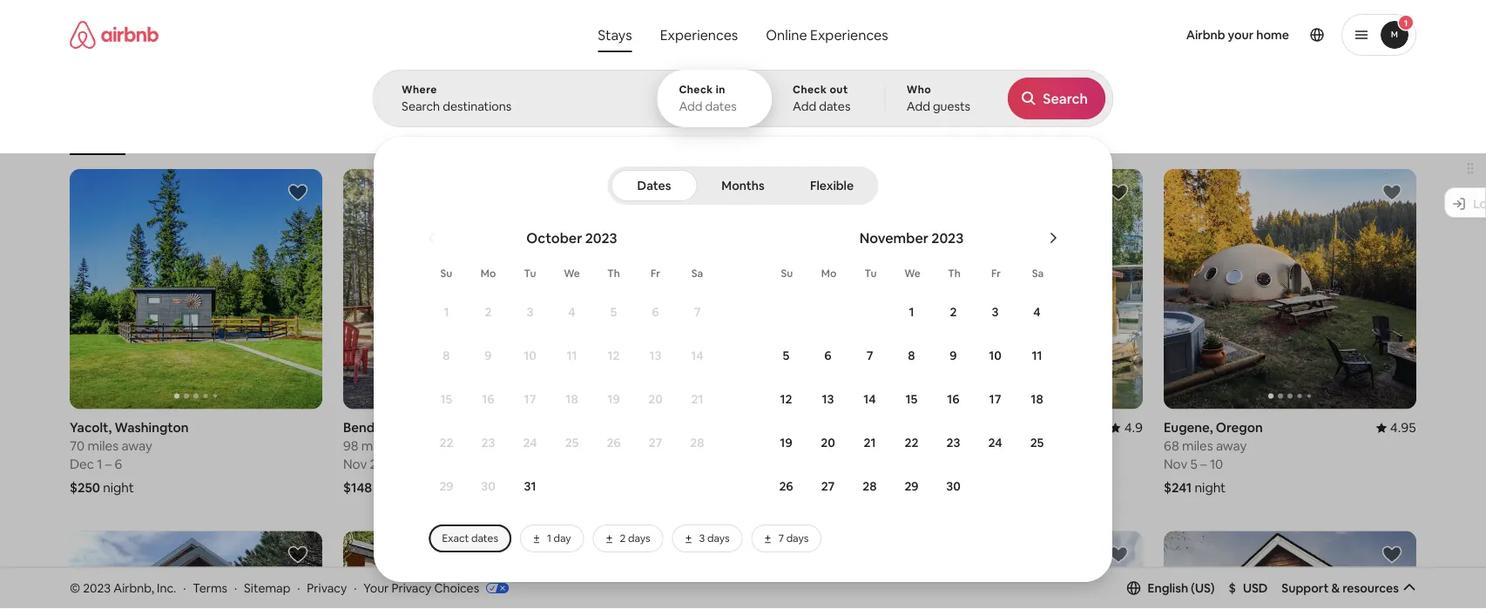 Task type: describe. For each thing, give the bounding box(es) containing it.
2023 for ©
[[83, 580, 111, 596]]

add to wishlist: rhododendron, oregon image
[[835, 182, 856, 203]]

away for yacolt,
[[121, 438, 152, 454]]

night for $148
[[375, 479, 406, 496]]

2 15 button from the left
[[891, 378, 933, 420]]

26 for the right 26 'button'
[[779, 478, 794, 494]]

1 22 from the left
[[440, 435, 454, 451]]

3 button for november 2023
[[975, 291, 1017, 333]]

1 29 button from the left
[[426, 465, 468, 507]]

airbnb
[[1187, 27, 1226, 43]]

1 horizontal spatial 21 button
[[849, 422, 891, 464]]

your privacy choices link
[[364, 580, 509, 597]]

1 horizontal spatial 13 button
[[807, 378, 849, 420]]

26 for leftmost 26 'button'
[[607, 435, 621, 451]]

3 for october 2023
[[527, 304, 534, 320]]

bend, oregon 98 miles away nov 2 – 7 $148 night
[[343, 419, 428, 496]]

2 mo from the left
[[822, 267, 837, 280]]

historical
[[888, 129, 935, 142]]

Where field
[[402, 98, 630, 114]]

profile element
[[918, 0, 1417, 70]]

guests
[[933, 98, 971, 114]]

support & resources button
[[1282, 580, 1417, 596]]

flexible button
[[789, 170, 875, 201]]

your privacy choices
[[364, 580, 479, 596]]

98
[[343, 438, 359, 454]]

1 mo from the left
[[481, 267, 496, 280]]

2 18 from the left
[[1031, 391, 1044, 407]]

1 vertical spatial 20
[[821, 435, 836, 451]]

9 for 1st 9 button from the left
[[485, 348, 492, 363]]

washington
[[115, 419, 189, 436]]

night for $241
[[1195, 479, 1226, 496]]

©
[[70, 580, 80, 596]]

1 day
[[547, 532, 571, 545]]

0 vertical spatial 14 button
[[677, 335, 719, 376]]

1 inside yacolt, washington 70 miles away dec 1 – 6 $250 night
[[97, 456, 102, 473]]

1 horizontal spatial 26 button
[[766, 465, 807, 507]]

check for check in add dates
[[679, 83, 714, 96]]

airbnb,
[[114, 580, 154, 596]]

28 for the right 28 button
[[863, 478, 877, 494]]

1 vertical spatial 13
[[822, 391, 834, 407]]

1 10 button from the left
[[509, 335, 551, 376]]

31 button
[[509, 465, 551, 507]]

1 horizontal spatial 14 button
[[849, 378, 891, 420]]

$148
[[343, 479, 372, 496]]

away for portland,
[[943, 438, 973, 454]]

1 th from the left
[[608, 267, 620, 280]]

1 horizontal spatial 20 button
[[807, 422, 849, 464]]

usd
[[1244, 580, 1268, 596]]

exact
[[442, 532, 469, 545]]

1 horizontal spatial 12 button
[[766, 378, 807, 420]]

november 2023
[[860, 229, 964, 247]]

0 vertical spatial 6 button
[[635, 291, 677, 333]]

1 horizontal spatial 14
[[864, 391, 876, 407]]

2 16 button from the left
[[933, 378, 975, 420]]

0 horizontal spatial 26 button
[[593, 422, 635, 464]]

0 vertical spatial 5
[[611, 304, 617, 320]]

online experiences
[[766, 26, 889, 44]]

3 days
[[699, 532, 730, 545]]

50
[[891, 438, 906, 454]]

29 for first 29 button from the right
[[905, 478, 919, 494]]

stays button
[[584, 17, 646, 52]]

27 for right 27 button
[[822, 478, 835, 494]]

1 8 button from the left
[[426, 335, 468, 376]]

2 we from the left
[[905, 267, 921, 280]]

dec
[[70, 456, 94, 473]]

1 15 button from the left
[[426, 378, 468, 420]]

2 add to wishlist: portland, oregon image from the top
[[1109, 544, 1129, 565]]

1 23 button from the left
[[468, 422, 509, 464]]

experiences button
[[646, 17, 752, 52]]

2023 for october
[[585, 229, 618, 247]]

1 horizontal spatial 7 button
[[849, 335, 891, 376]]

0 horizontal spatial 20
[[649, 391, 663, 407]]

your
[[364, 580, 389, 596]]

night for $250
[[103, 479, 134, 496]]

add inside "who add guests"
[[907, 98, 931, 114]]

2 11 from the left
[[1032, 348, 1043, 363]]

tab list inside stays tab panel
[[611, 166, 875, 205]]

$241
[[1164, 479, 1193, 496]]

1 18 button from the left
[[551, 378, 593, 420]]

mansions
[[473, 129, 519, 142]]

2 23 button from the left
[[933, 422, 975, 464]]

eugene,
[[1164, 419, 1214, 436]]

october
[[527, 229, 583, 247]]

away for eugene,
[[1217, 438, 1247, 454]]

english
[[1148, 580, 1189, 596]]

2 22 button from the left
[[891, 422, 933, 464]]

2 11 button from the left
[[1017, 335, 1058, 376]]

oregon for rhododendron, oregon 56 miles away
[[716, 419, 763, 436]]

1 horizontal spatial 6 button
[[807, 335, 849, 376]]

experiences inside online experiences link
[[811, 26, 889, 44]]

treehouses
[[803, 129, 860, 142]]

4.94
[[843, 419, 870, 436]]

3 button for october 2023
[[509, 291, 551, 333]]

2 24 button from the left
[[975, 422, 1017, 464]]

yacolt,
[[70, 419, 112, 436]]

1 fr from the left
[[651, 267, 661, 280]]

2 30 button from the left
[[933, 465, 975, 507]]

oregon for bend, oregon 98 miles away nov 2 – 7 $148 night
[[381, 419, 428, 436]]

1 4.95 from the left
[[570, 419, 596, 436]]

add to wishlist: eugene, oregon image
[[1382, 182, 1403, 203]]

sitemap
[[244, 580, 291, 596]]

2023 for november
[[932, 229, 964, 247]]

2 8 button from the left
[[891, 335, 933, 376]]

8 for 2nd 8 button from the left
[[908, 348, 916, 363]]

0 vertical spatial 14
[[691, 348, 704, 363]]

4 · from the left
[[354, 580, 357, 596]]

portland,
[[891, 419, 947, 436]]

amazing views
[[702, 129, 775, 142]]

months
[[722, 178, 765, 193]]

1 11 button from the left
[[551, 335, 593, 376]]

29 for 2nd 29 button from the right
[[440, 478, 454, 494]]

0 vertical spatial 20 button
[[635, 378, 677, 420]]

days for 7 days
[[787, 532, 809, 545]]

resources
[[1343, 580, 1400, 596]]

flexible
[[810, 178, 854, 193]]

sitemap link
[[244, 580, 291, 596]]

terms · sitemap · privacy ·
[[193, 580, 357, 596]]

1 24 button from the left
[[509, 422, 551, 464]]

0 horizontal spatial 19
[[608, 391, 620, 407]]

17 for second 17 button from the right
[[524, 391, 536, 407]]

– for 7
[[380, 456, 387, 473]]

1 button
[[1342, 14, 1417, 56]]

where
[[402, 83, 437, 96]]

1 add to wishlist: portland, oregon image from the left
[[561, 544, 582, 565]]

months button
[[701, 170, 786, 201]]

2 sa from the left
[[1033, 267, 1044, 280]]

1 vertical spatial 19
[[780, 435, 793, 451]]

nov for 68
[[1164, 456, 1188, 473]]

inc.
[[157, 580, 176, 596]]

1 horizontal spatial 28 button
[[849, 465, 891, 507]]

2 18 button from the left
[[1017, 378, 1058, 420]]

beachfront
[[998, 129, 1053, 142]]

$250
[[70, 479, 100, 496]]

2 9 button from the left
[[933, 335, 975, 376]]

your
[[1229, 27, 1254, 43]]

0 horizontal spatial 21 button
[[677, 378, 719, 420]]

1 horizontal spatial 5 button
[[766, 335, 807, 376]]

privacy link
[[307, 580, 347, 596]]

check out add dates
[[793, 83, 851, 114]]

1 25 from the left
[[565, 435, 579, 451]]

terms
[[193, 580, 228, 596]]

oregon for portland, oregon 50 miles away
[[950, 419, 997, 436]]

1 tu from the left
[[524, 267, 536, 280]]

70
[[70, 438, 85, 454]]

4 for october 2023
[[569, 304, 576, 320]]

amazing
[[702, 129, 745, 142]]

group containing amazing views
[[70, 87, 1130, 155]]

who
[[907, 83, 932, 96]]

check in add dates
[[679, 83, 737, 114]]

10 for second 10 button from right
[[524, 348, 537, 363]]

1 15 from the left
[[441, 391, 453, 407]]

add to wishlist: chinook, washington image
[[288, 544, 309, 565]]

12 for the left 12 button
[[608, 348, 620, 363]]

1 horizontal spatial 3
[[699, 532, 705, 545]]

2 su from the left
[[781, 267, 793, 280]]

rhododendron,
[[617, 419, 713, 436]]

eugene, oregon 68 miles away nov 5 – 10 $241 night
[[1164, 419, 1263, 496]]

bend,
[[343, 419, 378, 436]]

towers
[[1088, 129, 1123, 142]]

days for 3 days
[[708, 532, 730, 545]]

9 for 1st 9 button from the right
[[950, 348, 957, 363]]

miles for 50
[[909, 438, 940, 454]]

english (us)
[[1148, 580, 1215, 596]]

1 horizontal spatial 27 button
[[807, 465, 849, 507]]

10 for 1st 10 button from the right
[[989, 348, 1002, 363]]

0 vertical spatial 6
[[652, 304, 659, 320]]

1 sa from the left
[[692, 267, 704, 280]]

exact dates
[[442, 532, 498, 545]]

&
[[1332, 580, 1341, 596]]

1 30 from the left
[[481, 478, 496, 494]]

0 vertical spatial 5 button
[[593, 291, 635, 333]]

0 vertical spatial 19 button
[[593, 378, 635, 420]]

2 29 button from the left
[[891, 465, 933, 507]]

terms link
[[193, 580, 228, 596]]

historical homes
[[888, 129, 970, 142]]

homes
[[937, 129, 970, 142]]

rhododendron, oregon 56 miles away
[[617, 419, 763, 454]]

2 17 button from the left
[[975, 378, 1017, 420]]

$132
[[891, 479, 919, 496]]

23 for second 23 button from the right
[[482, 435, 495, 451]]

dates for check in add dates
[[706, 98, 737, 114]]

experiences inside the experiences button
[[660, 26, 738, 44]]

october 2023
[[527, 229, 618, 247]]

$ usd
[[1229, 580, 1268, 596]]

2 th from the left
[[948, 267, 961, 280]]

2 10 button from the left
[[975, 335, 1017, 376]]

1 17 button from the left
[[509, 378, 551, 420]]

2 25 from the left
[[1031, 435, 1044, 451]]

$
[[1229, 580, 1237, 596]]

who add guests
[[907, 83, 971, 114]]

portland, oregon 50 miles away
[[891, 419, 997, 454]]

omg!
[[635, 129, 663, 142]]

1 18 from the left
[[566, 391, 578, 407]]

day
[[554, 532, 571, 545]]

24 for first 24 button
[[523, 435, 537, 451]]



Task type: locate. For each thing, give the bounding box(es) containing it.
away right 68
[[1217, 438, 1247, 454]]

1 vertical spatial 7 button
[[849, 335, 891, 376]]

0 vertical spatial add to wishlist: portland, oregon image
[[1109, 182, 1129, 203]]

– inside yacolt, washington 70 miles away dec 1 – 6 $250 night
[[105, 456, 112, 473]]

1 4 button from the left
[[551, 291, 593, 333]]

miles inside yacolt, washington 70 miles away dec 1 – 6 $250 night
[[88, 438, 119, 454]]

miles down bend,
[[361, 438, 393, 454]]

23 button up 31 button
[[468, 422, 509, 464]]

$132 night
[[891, 479, 953, 496]]

2 days
[[620, 532, 651, 545]]

tu down november
[[865, 267, 877, 280]]

– inside eugene, oregon 68 miles away nov 5 – 10 $241 night
[[1201, 456, 1208, 473]]

days for 2 days
[[628, 532, 651, 545]]

2 button for november 2023
[[933, 291, 975, 333]]

add inside check out add dates
[[793, 98, 817, 114]]

2 vertical spatial 5
[[1191, 456, 1198, 473]]

stays tab panel
[[373, 70, 1487, 582]]

add to wishlist: portland, oregon image up resources at the right of page
[[1382, 544, 1403, 565]]

night inside eugene, oregon 68 miles away nov 5 – 10 $241 night
[[1195, 479, 1226, 496]]

1 horizontal spatial 28
[[863, 478, 877, 494]]

away inside eugene, oregon 68 miles away nov 5 – 10 $241 night
[[1217, 438, 1247, 454]]

views
[[747, 129, 775, 142]]

away
[[121, 438, 152, 454], [395, 438, 426, 454], [669, 438, 700, 454], [943, 438, 973, 454], [1217, 438, 1247, 454]]

4 button for october 2023
[[551, 291, 593, 333]]

2 horizontal spatial 5
[[1191, 456, 1198, 473]]

2 nov from the left
[[1164, 456, 1188, 473]]

· right the inc.
[[183, 580, 186, 596]]

2023
[[585, 229, 618, 247], [932, 229, 964, 247], [83, 580, 111, 596]]

0 horizontal spatial 27 button
[[635, 422, 677, 464]]

0 vertical spatial 26
[[607, 435, 621, 451]]

3 for november 2023
[[992, 304, 999, 320]]

th down october 2023
[[608, 267, 620, 280]]

1 horizontal spatial 19
[[780, 435, 793, 451]]

privacy inside your privacy choices link
[[392, 580, 432, 596]]

1 horizontal spatial 30 button
[[933, 465, 975, 507]]

· right terms link
[[234, 580, 237, 596]]

13
[[650, 348, 662, 363], [822, 391, 834, 407]]

dates inside check in add dates
[[706, 98, 737, 114]]

1 2 button from the left
[[468, 291, 509, 333]]

10 inside eugene, oregon 68 miles away nov 5 – 10 $241 night
[[1210, 456, 1224, 473]]

0 horizontal spatial we
[[564, 267, 580, 280]]

4.95 out of 5 average rating image
[[556, 419, 596, 436], [1377, 419, 1417, 436]]

group
[[70, 87, 1130, 155], [70, 169, 322, 409], [343, 169, 596, 409], [617, 169, 870, 409], [891, 169, 1143, 409], [1164, 169, 1417, 409], [70, 531, 322, 609], [343, 531, 596, 609], [617, 531, 870, 609], [891, 531, 1143, 609], [1164, 531, 1417, 609]]

0 vertical spatial 19
[[608, 391, 620, 407]]

0 horizontal spatial 2 button
[[468, 291, 509, 333]]

5 away from the left
[[1217, 438, 1247, 454]]

miles inside bend, oregon 98 miles away nov 2 – 7 $148 night
[[361, 438, 393, 454]]

27 for the left 27 button
[[649, 435, 663, 451]]

2 tu from the left
[[865, 267, 877, 280]]

2 29 from the left
[[905, 478, 919, 494]]

– for 10
[[1201, 456, 1208, 473]]

1 su from the left
[[441, 267, 453, 280]]

miles down rhododendron, in the bottom left of the page
[[635, 438, 666, 454]]

0 horizontal spatial 9 button
[[468, 335, 509, 376]]

23 button
[[468, 422, 509, 464], [933, 422, 975, 464]]

0 horizontal spatial 28 button
[[677, 422, 719, 464]]

1 vertical spatial 21 button
[[849, 422, 891, 464]]

2 2 button from the left
[[933, 291, 975, 333]]

away down portland,
[[943, 438, 973, 454]]

1 horizontal spatial 4.95
[[1391, 419, 1417, 436]]

3 away from the left
[[669, 438, 700, 454]]

2 8 from the left
[[908, 348, 916, 363]]

28 button right 56
[[677, 422, 719, 464]]

19 up 56
[[608, 391, 620, 407]]

th
[[608, 267, 620, 280], [948, 267, 961, 280]]

1 experiences from the left
[[660, 26, 738, 44]]

3 add from the left
[[907, 98, 931, 114]]

oregon inside bend, oregon 98 miles away nov 2 – 7 $148 night
[[381, 419, 428, 436]]

23 button up $132 night
[[933, 422, 975, 464]]

we down october 2023
[[564, 267, 580, 280]]

12
[[608, 348, 620, 363], [780, 391, 793, 407]]

27 left "$132"
[[822, 478, 835, 494]]

nov for 98
[[343, 456, 367, 473]]

17 for 1st 17 button from the right
[[990, 391, 1002, 407]]

night right the $241
[[1195, 479, 1226, 496]]

24 button up 31 button
[[509, 422, 551, 464]]

2 4.95 from the left
[[1391, 419, 1417, 436]]

29 down "50"
[[905, 478, 919, 494]]

1 vertical spatial 28
[[863, 478, 877, 494]]

nov
[[343, 456, 367, 473], [1164, 456, 1188, 473]]

miles for 98
[[361, 438, 393, 454]]

1 horizontal spatial 5
[[783, 348, 790, 363]]

1 vertical spatial 12 button
[[766, 378, 807, 420]]

0 horizontal spatial 25
[[565, 435, 579, 451]]

none search field containing stays
[[373, 0, 1487, 582]]

1 vertical spatial 27 button
[[807, 465, 849, 507]]

0 horizontal spatial 17
[[524, 391, 536, 407]]

2 privacy from the left
[[392, 580, 432, 596]]

2023 right ©
[[83, 580, 111, 596]]

1 horizontal spatial check
[[793, 83, 827, 96]]

3
[[527, 304, 534, 320], [992, 304, 999, 320], [699, 532, 705, 545]]

1 horizontal spatial we
[[905, 267, 921, 280]]

29 button up exact
[[426, 465, 468, 507]]

1 – from the left
[[105, 456, 112, 473]]

nov inside eugene, oregon 68 miles away nov 5 – 10 $241 night
[[1164, 456, 1188, 473]]

6 inside yacolt, washington 70 miles away dec 1 – 6 $250 night
[[115, 456, 122, 473]]

27 button up 7 days
[[807, 465, 849, 507]]

1 16 button from the left
[[468, 378, 509, 420]]

2023 right november
[[932, 229, 964, 247]]

night right "$132"
[[922, 479, 953, 496]]

home
[[1257, 27, 1290, 43]]

14 button up "50"
[[849, 378, 891, 420]]

21 for leftmost the 21 "button"
[[692, 391, 704, 407]]

add to wishlist: yacolt, washington image
[[288, 182, 309, 203]]

4
[[569, 304, 576, 320], [1034, 304, 1041, 320]]

22 button right bend,
[[426, 422, 468, 464]]

away down washington
[[121, 438, 152, 454]]

0 horizontal spatial 18 button
[[551, 378, 593, 420]]

1 vertical spatial add to wishlist: portland, oregon image
[[1109, 544, 1129, 565]]

calendar application
[[394, 210, 1487, 553]]

– inside bend, oregon 98 miles away nov 2 – 7 $148 night
[[380, 456, 387, 473]]

0 horizontal spatial su
[[441, 267, 453, 280]]

1 horizontal spatial sa
[[1033, 267, 1044, 280]]

0 horizontal spatial 26
[[607, 435, 621, 451]]

20
[[649, 391, 663, 407], [821, 435, 836, 451]]

check left in
[[679, 83, 714, 96]]

14 button up rhododendron, in the bottom left of the page
[[677, 335, 719, 376]]

1 days from the left
[[628, 532, 651, 545]]

oregon inside portland, oregon 50 miles away
[[950, 419, 997, 436]]

3 oregon from the left
[[950, 419, 997, 436]]

2 9 from the left
[[950, 348, 957, 363]]

· left privacy "link"
[[297, 580, 300, 596]]

4.9
[[1125, 419, 1143, 436]]

0 horizontal spatial 10 button
[[509, 335, 551, 376]]

nov down 68
[[1164, 456, 1188, 473]]

20 up rhododendron, in the bottom left of the page
[[649, 391, 663, 407]]

0 horizontal spatial dates
[[471, 532, 498, 545]]

4 oregon from the left
[[1216, 419, 1263, 436]]

24 right portland,
[[989, 435, 1003, 451]]

1 horizontal spatial 12
[[780, 391, 793, 407]]

oregon right bend,
[[381, 419, 428, 436]]

miles down portland,
[[909, 438, 940, 454]]

0 horizontal spatial 13
[[650, 348, 662, 363]]

experiences up out
[[811, 26, 889, 44]]

miles down yacolt,
[[88, 438, 119, 454]]

dates for check out add dates
[[819, 98, 851, 114]]

0 horizontal spatial th
[[608, 267, 620, 280]]

1 oregon from the left
[[381, 419, 428, 436]]

0 vertical spatial 13
[[650, 348, 662, 363]]

add to wishlist: portland, oregon image
[[1109, 182, 1129, 203], [1109, 544, 1129, 565]]

airbnb your home
[[1187, 27, 1290, 43]]

0 horizontal spatial 22 button
[[426, 422, 468, 464]]

0 horizontal spatial check
[[679, 83, 714, 96]]

away for rhododendron,
[[669, 438, 700, 454]]

1 horizontal spatial 22
[[905, 435, 919, 451]]

2 button for october 2023
[[468, 291, 509, 333]]

(us)
[[1191, 580, 1215, 596]]

1 vertical spatial 6
[[825, 348, 832, 363]]

2
[[485, 304, 492, 320], [950, 304, 957, 320], [370, 456, 377, 473], [620, 532, 626, 545]]

miles down eugene,
[[1183, 438, 1214, 454]]

what can we help you find? tab list
[[584, 17, 752, 52]]

4 for november 2023
[[1034, 304, 1041, 320]]

online
[[766, 26, 808, 44]]

2023 right "october"
[[585, 229, 618, 247]]

1 vertical spatial 26
[[779, 478, 794, 494]]

1 button
[[426, 291, 468, 333], [891, 291, 933, 333]]

th down november 2023
[[948, 267, 961, 280]]

oregon inside eugene, oregon 68 miles away nov 5 – 10 $241 night
[[1216, 419, 1263, 436]]

1 horizontal spatial 9 button
[[933, 335, 975, 376]]

oregon right eugene,
[[1216, 419, 1263, 436]]

0 horizontal spatial sa
[[692, 267, 704, 280]]

sa
[[692, 267, 704, 280], [1033, 267, 1044, 280]]

experiences up in
[[660, 26, 738, 44]]

3 miles from the left
[[635, 438, 666, 454]]

30 right "$132"
[[947, 478, 961, 494]]

away right 98
[[395, 438, 426, 454]]

4 away from the left
[[943, 438, 973, 454]]

27 right 56
[[649, 435, 663, 451]]

2 horizontal spatial 3
[[992, 304, 999, 320]]

miles inside portland, oregon 50 miles away
[[909, 438, 940, 454]]

0 vertical spatial 28 button
[[677, 422, 719, 464]]

1 we from the left
[[564, 267, 580, 280]]

8 button
[[426, 335, 468, 376], [891, 335, 933, 376]]

27 button right 56
[[635, 422, 677, 464]]

dates down in
[[706, 98, 737, 114]]

None search field
[[373, 0, 1487, 582]]

support
[[1282, 580, 1329, 596]]

2 15 from the left
[[906, 391, 918, 407]]

out
[[830, 83, 849, 96]]

night right the '$148'
[[375, 479, 406, 496]]

7 inside bend, oregon 98 miles away nov 2 – 7 $148 night
[[390, 456, 397, 473]]

0 horizontal spatial days
[[628, 532, 651, 545]]

1 9 from the left
[[485, 348, 492, 363]]

2 horizontal spatial –
[[1201, 456, 1208, 473]]

oregon right portland,
[[950, 419, 997, 436]]

0 horizontal spatial 23 button
[[468, 422, 509, 464]]

november
[[860, 229, 929, 247]]

24 up 31 button
[[523, 435, 537, 451]]

22 right bend, oregon 98 miles away nov 2 – 7 $148 night
[[440, 435, 454, 451]]

dates down out
[[819, 98, 851, 114]]

–
[[105, 456, 112, 473], [380, 456, 387, 473], [1201, 456, 1208, 473]]

add up amazing
[[679, 98, 703, 114]]

days left 3 days
[[628, 532, 651, 545]]

0 vertical spatial 28
[[691, 435, 705, 451]]

2 fr from the left
[[992, 267, 1001, 280]]

7 days
[[779, 532, 809, 545]]

1 16 from the left
[[482, 391, 495, 407]]

10 button
[[509, 335, 551, 376], [975, 335, 1017, 376]]

2 – from the left
[[380, 456, 387, 473]]

21
[[692, 391, 704, 407], [864, 435, 876, 451]]

1 1 button from the left
[[426, 291, 468, 333]]

19 left 4.94
[[780, 435, 793, 451]]

miles for 56
[[635, 438, 666, 454]]

26 button
[[593, 422, 635, 464], [766, 465, 807, 507]]

1 nov from the left
[[343, 456, 367, 473]]

28 right 56
[[691, 435, 705, 451]]

1 24 from the left
[[523, 435, 537, 451]]

1 horizontal spatial 4
[[1034, 304, 1041, 320]]

5
[[611, 304, 617, 320], [783, 348, 790, 363], [1191, 456, 1198, 473]]

14 button
[[677, 335, 719, 376], [849, 378, 891, 420]]

privacy right your
[[392, 580, 432, 596]]

2 22 from the left
[[905, 435, 919, 451]]

– for 6
[[105, 456, 112, 473]]

2 add from the left
[[793, 98, 817, 114]]

0 vertical spatial 27 button
[[635, 422, 677, 464]]

28 for leftmost 28 button
[[691, 435, 705, 451]]

away inside bend, oregon 98 miles away nov 2 – 7 $148 night
[[395, 438, 426, 454]]

airbnb your home link
[[1176, 17, 1300, 53]]

20 button
[[635, 378, 677, 420], [807, 422, 849, 464]]

0 horizontal spatial nov
[[343, 456, 367, 473]]

30 button left 31
[[468, 465, 509, 507]]

dates right exact
[[471, 532, 498, 545]]

0 horizontal spatial experiences
[[660, 26, 738, 44]]

add for check out add dates
[[793, 98, 817, 114]]

nov inside bend, oregon 98 miles away nov 2 – 7 $148 night
[[343, 456, 367, 473]]

away inside portland, oregon 50 miles away
[[943, 438, 973, 454]]

21 for the right the 21 "button"
[[864, 435, 876, 451]]

4 miles from the left
[[909, 438, 940, 454]]

24 button right portland,
[[975, 422, 1017, 464]]

add to wishlist: portland, oregon image
[[561, 544, 582, 565], [1382, 544, 1403, 565]]

away for bend,
[[395, 438, 426, 454]]

oregon for eugene, oregon 68 miles away nov 5 – 10 $241 night
[[1216, 419, 1263, 436]]

24 for second 24 button from left
[[989, 435, 1003, 451]]

1 vertical spatial 27
[[822, 478, 835, 494]]

cabins
[[556, 129, 590, 142]]

2 experiences from the left
[[811, 26, 889, 44]]

night right $250
[[103, 479, 134, 496]]

6
[[652, 304, 659, 320], [825, 348, 832, 363], [115, 456, 122, 473]]

13 button
[[635, 335, 677, 376], [807, 378, 849, 420]]

add for check in add dates
[[679, 98, 703, 114]]

22
[[440, 435, 454, 451], [905, 435, 919, 451]]

1 add to wishlist: portland, oregon image from the top
[[1109, 182, 1129, 203]]

1 privacy from the left
[[307, 580, 347, 596]]

add inside check in add dates
[[679, 98, 703, 114]]

we down november 2023
[[905, 267, 921, 280]]

in
[[716, 83, 726, 96]]

2 days from the left
[[708, 532, 730, 545]]

0 horizontal spatial 22
[[440, 435, 454, 451]]

27
[[649, 435, 663, 451], [822, 478, 835, 494]]

1 horizontal spatial 10
[[989, 348, 1002, 363]]

22 button up "$132"
[[891, 422, 933, 464]]

1 11 from the left
[[567, 348, 577, 363]]

0 vertical spatial 27
[[649, 435, 663, 451]]

dates button
[[611, 170, 698, 201]]

privacy down add to wishlist: chinook, washington icon
[[307, 580, 347, 596]]

1 · from the left
[[183, 580, 186, 596]]

1 horizontal spatial 16 button
[[933, 378, 975, 420]]

check inside check in add dates
[[679, 83, 714, 96]]

0 horizontal spatial 9
[[485, 348, 492, 363]]

24 button
[[509, 422, 551, 464], [975, 422, 1017, 464]]

0 horizontal spatial 1 button
[[426, 291, 468, 333]]

21 left "50"
[[864, 435, 876, 451]]

add to wishlist: portland, oregon image left 2 days in the bottom of the page
[[561, 544, 582, 565]]

1 horizontal spatial 8
[[908, 348, 916, 363]]

14
[[691, 348, 704, 363], [864, 391, 876, 407]]

20 left 4.94
[[821, 435, 836, 451]]

29 button down "50"
[[891, 465, 933, 507]]

2 horizontal spatial add
[[907, 98, 931, 114]]

28 button down "50"
[[849, 465, 891, 507]]

add to wishlist: portland, oregon image up english (us) 'button' on the bottom right
[[1109, 544, 1129, 565]]

1 night from the left
[[103, 479, 134, 496]]

· left your
[[354, 580, 357, 596]]

english (us) button
[[1127, 580, 1215, 596]]

night inside bend, oregon 98 miles away nov 2 – 7 $148 night
[[375, 479, 406, 496]]

22 button
[[426, 422, 468, 464], [891, 422, 933, 464]]

1 button for november
[[891, 291, 933, 333]]

stays
[[598, 26, 632, 44]]

oregon right rhododendron, in the bottom left of the page
[[716, 419, 763, 436]]

add to wishlist: portland, oregon image down towers
[[1109, 182, 1129, 203]]

1 30 button from the left
[[468, 465, 509, 507]]

28 left "$132"
[[863, 478, 877, 494]]

3 – from the left
[[1201, 456, 1208, 473]]

1 horizontal spatial –
[[380, 456, 387, 473]]

16
[[482, 391, 495, 407], [948, 391, 960, 407]]

0 horizontal spatial 4.95 out of 5 average rating image
[[556, 419, 596, 436]]

·
[[183, 580, 186, 596], [234, 580, 237, 596], [297, 580, 300, 596], [354, 580, 357, 596]]

12 for 12 button to the right
[[780, 391, 793, 407]]

tab list
[[611, 166, 875, 205]]

1 button for october
[[426, 291, 468, 333]]

check left out
[[793, 83, 827, 96]]

miles
[[88, 438, 119, 454], [361, 438, 393, 454], [635, 438, 666, 454], [909, 438, 940, 454], [1183, 438, 1214, 454]]

15 button
[[426, 378, 468, 420], [891, 378, 933, 420]]

nov down 98
[[343, 456, 367, 473]]

1 away from the left
[[121, 438, 152, 454]]

dates
[[706, 98, 737, 114], [819, 98, 851, 114], [471, 532, 498, 545]]

14 up rhododendron, in the bottom left of the page
[[691, 348, 704, 363]]

miles for 68
[[1183, 438, 1214, 454]]

30 left 31
[[481, 478, 496, 494]]

add down who
[[907, 98, 931, 114]]

1 horizontal spatial 23 button
[[933, 422, 975, 464]]

away inside rhododendron, oregon 56 miles away
[[669, 438, 700, 454]]

2 horizontal spatial 10
[[1210, 456, 1224, 473]]

0 horizontal spatial 12 button
[[593, 335, 635, 376]]

1 3 button from the left
[[509, 291, 551, 333]]

5 inside eugene, oregon 68 miles away nov 5 – 10 $241 night
[[1191, 456, 1198, 473]]

1 8 from the left
[[443, 348, 450, 363]]

support & resources
[[1282, 580, 1400, 596]]

1 inside dropdown button
[[1405, 17, 1409, 28]]

2 25 button from the left
[[1017, 422, 1058, 464]]

2 horizontal spatial days
[[787, 532, 809, 545]]

choices
[[434, 580, 479, 596]]

miles inside rhododendron, oregon 56 miles away
[[635, 438, 666, 454]]

0 horizontal spatial 23
[[482, 435, 495, 451]]

1
[[1405, 17, 1409, 28], [444, 304, 449, 320], [909, 304, 915, 320], [97, 456, 102, 473], [547, 532, 552, 545]]

0 vertical spatial 26 button
[[593, 422, 635, 464]]

2 horizontal spatial 6
[[825, 348, 832, 363]]

4.95 out of 5 average rating image for eugene, oregon 68 miles away nov 5 – 10 $241 night
[[1377, 419, 1417, 436]]

su
[[441, 267, 453, 280], [781, 267, 793, 280]]

24
[[523, 435, 537, 451], [989, 435, 1003, 451]]

check inside check out add dates
[[793, 83, 827, 96]]

2 24 from the left
[[989, 435, 1003, 451]]

away down rhododendron, in the bottom left of the page
[[669, 438, 700, 454]]

privacy
[[307, 580, 347, 596], [392, 580, 432, 596]]

14 up 4.94
[[864, 391, 876, 407]]

31
[[524, 478, 536, 494]]

2 3 button from the left
[[975, 291, 1017, 333]]

2 away from the left
[[395, 438, 426, 454]]

tu down "october"
[[524, 267, 536, 280]]

1 25 button from the left
[[551, 422, 593, 464]]

22 up "$132"
[[905, 435, 919, 451]]

0 vertical spatial 7 button
[[677, 291, 719, 333]]

add up treehouses
[[793, 98, 817, 114]]

1 horizontal spatial 23
[[947, 435, 961, 451]]

23 for 2nd 23 button from left
[[947, 435, 961, 451]]

19 button
[[593, 378, 635, 420], [766, 422, 807, 464]]

2 16 from the left
[[948, 391, 960, 407]]

2 30 from the left
[[947, 478, 961, 494]]

1 22 button from the left
[[426, 422, 468, 464]]

19 button left 4.94
[[766, 422, 807, 464]]

days left 7 days
[[708, 532, 730, 545]]

tab list containing dates
[[611, 166, 875, 205]]

1 horizontal spatial 19 button
[[766, 422, 807, 464]]

1 horizontal spatial 25
[[1031, 435, 1044, 451]]

1 horizontal spatial 13
[[822, 391, 834, 407]]

dates
[[638, 178, 671, 193]]

2 night from the left
[[375, 479, 406, 496]]

0 horizontal spatial 25 button
[[551, 422, 593, 464]]

21 up rhododendron, oregon 56 miles away
[[692, 391, 704, 407]]

check for check out add dates
[[793, 83, 827, 96]]

yacolt, washington 70 miles away dec 1 – 6 $250 night
[[70, 419, 189, 496]]

4 night from the left
[[1195, 479, 1226, 496]]

1 horizontal spatial add to wishlist: portland, oregon image
[[1382, 544, 1403, 565]]

56
[[617, 438, 632, 454]]

3 · from the left
[[297, 580, 300, 596]]

1 horizontal spatial 17
[[990, 391, 1002, 407]]

away inside yacolt, washington 70 miles away dec 1 – 6 $250 night
[[121, 438, 152, 454]]

2 4.95 out of 5 average rating image from the left
[[1377, 419, 1417, 436]]

3 button
[[509, 291, 551, 333], [975, 291, 1017, 333]]

11
[[567, 348, 577, 363], [1032, 348, 1043, 363]]

4.9 out of 5 average rating image
[[1111, 419, 1143, 436]]

1 17 from the left
[[524, 391, 536, 407]]

1 4 from the left
[[569, 304, 576, 320]]

0 horizontal spatial 13 button
[[635, 335, 677, 376]]

1 horizontal spatial 10 button
[[975, 335, 1017, 376]]

2 4 button from the left
[[1017, 291, 1058, 333]]

0 horizontal spatial 8 button
[[426, 335, 468, 376]]

online experiences link
[[752, 17, 903, 52]]

4 button for november 2023
[[1017, 291, 1058, 333]]

5 miles from the left
[[1183, 438, 1214, 454]]

18 button
[[551, 378, 593, 420], [1017, 378, 1058, 420]]

© 2023 airbnb, inc. ·
[[70, 580, 186, 596]]

4 button
[[551, 291, 593, 333], [1017, 291, 1058, 333]]

1 4.95 out of 5 average rating image from the left
[[556, 419, 596, 436]]

2 · from the left
[[234, 580, 237, 596]]

3 night from the left
[[922, 479, 953, 496]]

28 button
[[677, 422, 719, 464], [849, 465, 891, 507]]

night inside yacolt, washington 70 miles away dec 1 – 6 $250 night
[[103, 479, 134, 496]]

1 horizontal spatial 17 button
[[975, 378, 1017, 420]]

1 horizontal spatial fr
[[992, 267, 1001, 280]]

2 vertical spatial 6
[[115, 456, 122, 473]]

we
[[564, 267, 580, 280], [905, 267, 921, 280]]

1 vertical spatial 19 button
[[766, 422, 807, 464]]

1 vertical spatial 20 button
[[807, 422, 849, 464]]

miles for 70
[[88, 438, 119, 454]]

oregon inside rhododendron, oregon 56 miles away
[[716, 419, 763, 436]]

dates inside check out add dates
[[819, 98, 851, 114]]

2 inside bend, oregon 98 miles away nov 2 – 7 $148 night
[[370, 456, 377, 473]]

1 9 button from the left
[[468, 335, 509, 376]]

1 horizontal spatial 3 button
[[975, 291, 1017, 333]]

1 check from the left
[[679, 83, 714, 96]]

10
[[524, 348, 537, 363], [989, 348, 1002, 363], [1210, 456, 1224, 473]]

30 button right "$132"
[[933, 465, 975, 507]]

1 vertical spatial 13 button
[[807, 378, 849, 420]]

beach
[[404, 129, 434, 142]]

6 button
[[635, 291, 677, 333], [807, 335, 849, 376]]

1 horizontal spatial days
[[708, 532, 730, 545]]

0 horizontal spatial 4.95
[[570, 419, 596, 436]]

experiences
[[660, 26, 738, 44], [811, 26, 889, 44]]

4.95 out of 5 average rating image for bend, oregon 98 miles away nov 2 – 7 $148 night
[[556, 419, 596, 436]]

0 horizontal spatial 2023
[[83, 580, 111, 596]]

68
[[1164, 438, 1180, 454]]

miles inside eugene, oregon 68 miles away nov 5 – 10 $241 night
[[1183, 438, 1214, 454]]

8 for first 8 button from left
[[443, 348, 450, 363]]

days right 3 days
[[787, 532, 809, 545]]

night
[[103, 479, 134, 496], [375, 479, 406, 496], [922, 479, 953, 496], [1195, 479, 1226, 496]]

19 button up 56
[[593, 378, 635, 420]]

29 up exact
[[440, 478, 454, 494]]

2 add to wishlist: portland, oregon image from the left
[[1382, 544, 1403, 565]]



Task type: vqa. For each thing, say whether or not it's contained in the screenshot.


